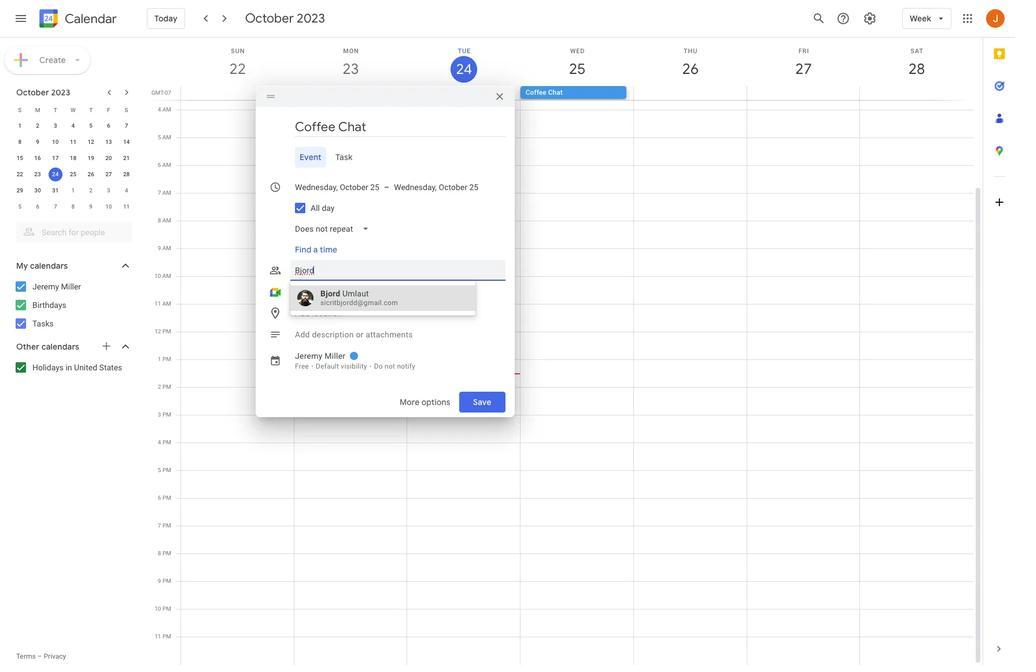 Task type: vqa. For each thing, say whether or not it's contained in the screenshot.
junececi7@gmail.com in 1 grid
no



Task type: locate. For each thing, give the bounding box(es) containing it.
1 vertical spatial jeremy miller
[[295, 352, 346, 361]]

0 vertical spatial add
[[295, 309, 310, 318]]

pm for 5 pm
[[163, 467, 171, 474]]

1 horizontal spatial 23
[[342, 60, 358, 79]]

wed 25
[[568, 47, 585, 79]]

1 horizontal spatial 28
[[908, 60, 924, 79]]

1 vertical spatial 28
[[123, 171, 130, 178]]

pm for 12 pm
[[163, 329, 171, 335]]

14
[[123, 139, 130, 145]]

0 vertical spatial 28
[[908, 60, 924, 79]]

0 horizontal spatial s
[[18, 107, 22, 113]]

0 vertical spatial october 2023
[[245, 10, 325, 27]]

16 element
[[31, 152, 45, 165]]

t
[[54, 107, 57, 113], [89, 107, 93, 113]]

2 am from the top
[[162, 134, 171, 141]]

1 s from the left
[[18, 107, 22, 113]]

28 link
[[904, 56, 930, 83]]

6 down '30' element
[[36, 204, 39, 210]]

create
[[39, 55, 66, 65]]

jeremy miller
[[32, 282, 81, 292], [295, 352, 346, 361]]

1 row from the top
[[11, 102, 135, 118]]

2 row from the top
[[11, 118, 135, 134]]

0 vertical spatial miller
[[61, 282, 81, 292]]

pm up the 4 pm
[[163, 412, 171, 418]]

12
[[88, 139, 94, 145], [155, 329, 161, 335]]

7 for november 7 'element'
[[54, 204, 57, 210]]

s right f
[[125, 107, 128, 113]]

4 down gmt-
[[158, 106, 161, 113]]

main drawer image
[[14, 12, 28, 25]]

coffee chat row
[[176, 86, 983, 100]]

0 horizontal spatial 28
[[123, 171, 130, 178]]

2 pm
[[158, 384, 171, 390]]

5 am
[[158, 134, 171, 141]]

0 vertical spatial 22
[[229, 60, 245, 79]]

0 vertical spatial 24
[[455, 60, 471, 79]]

5 up 12 element
[[89, 123, 93, 129]]

2
[[36, 123, 39, 129], [89, 187, 93, 194], [158, 384, 161, 390]]

12 pm from the top
[[163, 634, 171, 640]]

8 pm
[[158, 551, 171, 557]]

am down 5 am at the top
[[162, 162, 171, 168]]

8 for 8 pm
[[158, 551, 161, 557]]

calendars right my
[[30, 261, 68, 271]]

7 up 14
[[125, 123, 128, 129]]

25 down wed in the right of the page
[[568, 60, 585, 79]]

t left w
[[54, 107, 57, 113]]

4 row from the top
[[11, 150, 135, 167]]

26 down 19 element
[[88, 171, 94, 178]]

today
[[154, 13, 177, 24]]

29
[[17, 187, 23, 194]]

0 vertical spatial 1
[[18, 123, 22, 129]]

27 element
[[102, 168, 116, 182]]

0 horizontal spatial 26
[[88, 171, 94, 178]]

1 vertical spatial 22
[[17, 171, 23, 178]]

12 inside october 2023 grid
[[88, 139, 94, 145]]

1 horizontal spatial 12
[[155, 329, 161, 335]]

attachments
[[366, 330, 413, 340]]

11 up 18
[[70, 139, 76, 145]]

0 horizontal spatial 24
[[52, 171, 59, 178]]

free
[[295, 363, 309, 371]]

3 am from the top
[[162, 162, 171, 168]]

10 down 'november 3' "element"
[[105, 204, 112, 210]]

other calendars
[[16, 342, 79, 352]]

am down 07
[[162, 106, 171, 113]]

1 horizontal spatial 26
[[681, 60, 698, 79]]

1 vertical spatial 25
[[70, 171, 76, 178]]

10 inside "element"
[[105, 204, 112, 210]]

tab list containing event
[[265, 147, 506, 168]]

6 down 5 am at the top
[[158, 162, 161, 168]]

2 add from the top
[[295, 330, 310, 340]]

am up 12 pm
[[162, 301, 171, 307]]

2 t from the left
[[89, 107, 93, 113]]

1 horizontal spatial jeremy
[[295, 352, 323, 361]]

None field
[[290, 219, 379, 239]]

6 am
[[158, 162, 171, 168]]

4 down 28 element
[[125, 187, 128, 194]]

17
[[52, 155, 59, 161]]

calendars
[[30, 261, 68, 271], [41, 342, 79, 352]]

am up 8 am
[[162, 190, 171, 196]]

26
[[681, 60, 698, 79], [88, 171, 94, 178]]

row group
[[11, 118, 135, 215]]

7 for 7 pm
[[158, 523, 161, 529]]

gmt-
[[151, 90, 165, 96]]

0 horizontal spatial t
[[54, 107, 57, 113]]

2 down m
[[36, 123, 39, 129]]

07
[[165, 90, 171, 96]]

7 am from the top
[[162, 273, 171, 279]]

1 horizontal spatial s
[[125, 107, 128, 113]]

thu
[[684, 47, 698, 55]]

7 for 7 am
[[158, 190, 161, 196]]

23 down "16" element
[[34, 171, 41, 178]]

3 inside grid
[[158, 412, 161, 418]]

1 vertical spatial 23
[[34, 171, 41, 178]]

t left f
[[89, 107, 93, 113]]

1 vertical spatial 26
[[88, 171, 94, 178]]

s left m
[[18, 107, 22, 113]]

10 up 17
[[52, 139, 59, 145]]

5 am from the top
[[162, 217, 171, 224]]

pm for 10 pm
[[163, 606, 171, 613]]

pm for 2 pm
[[163, 384, 171, 390]]

holidays
[[32, 363, 64, 373]]

row down 18 element
[[11, 167, 135, 183]]

2 horizontal spatial 2
[[158, 384, 161, 390]]

1 for 1 pm
[[158, 356, 161, 363]]

9 pm from the top
[[163, 551, 171, 557]]

11
[[70, 139, 76, 145], [123, 204, 130, 210], [154, 301, 161, 307], [155, 634, 161, 640]]

0 horizontal spatial jeremy miller
[[32, 282, 81, 292]]

9 pm
[[158, 578, 171, 585]]

23 inside 'row'
[[34, 171, 41, 178]]

w
[[71, 107, 76, 113]]

2 horizontal spatial 3
[[158, 412, 161, 418]]

november 7 element
[[48, 200, 62, 214]]

week button
[[902, 5, 952, 32]]

wed
[[570, 47, 585, 55]]

– right terms
[[37, 653, 42, 661]]

1 vertical spatial 2
[[89, 187, 93, 194]]

28 inside 'row'
[[123, 171, 130, 178]]

cell down 26 link
[[634, 86, 747, 100]]

calendars up in
[[41, 342, 79, 352]]

pm up 7 pm
[[163, 495, 171, 501]]

4 am from the top
[[162, 190, 171, 196]]

1 vertical spatial 1
[[71, 187, 75, 194]]

my calendars
[[16, 261, 68, 271]]

0 vertical spatial jeremy
[[32, 282, 59, 292]]

26 link
[[677, 56, 704, 83]]

1 down 25 element
[[71, 187, 75, 194]]

am down 9 am
[[162, 273, 171, 279]]

25 down 18 element
[[70, 171, 76, 178]]

4 inside november 4 element
[[125, 187, 128, 194]]

0 horizontal spatial 1
[[18, 123, 22, 129]]

october up m
[[16, 87, 49, 98]]

31 element
[[48, 184, 62, 198]]

1 vertical spatial 3
[[107, 187, 110, 194]]

october 2023
[[245, 10, 325, 27], [16, 87, 70, 98]]

0 horizontal spatial 23
[[34, 171, 41, 178]]

1 horizontal spatial 2
[[89, 187, 93, 194]]

0 vertical spatial jeremy miller
[[32, 282, 81, 292]]

2 vertical spatial 2
[[158, 384, 161, 390]]

4 for 4 pm
[[158, 440, 161, 446]]

12 element
[[84, 135, 98, 149]]

cell down 27 link at the right top of the page
[[747, 86, 860, 100]]

1 horizontal spatial october
[[245, 10, 294, 27]]

1 vertical spatial jeremy
[[295, 352, 323, 361]]

3 inside 'november 3' "element"
[[107, 187, 110, 194]]

29 element
[[13, 184, 27, 198]]

8 am from the top
[[162, 301, 171, 307]]

24 down tue
[[455, 60, 471, 79]]

7 up 8 am
[[158, 190, 161, 196]]

1 vertical spatial 24
[[52, 171, 59, 178]]

21 element
[[120, 152, 133, 165]]

8
[[18, 139, 22, 145], [71, 204, 75, 210], [158, 217, 161, 224], [158, 551, 161, 557]]

1 horizontal spatial tab list
[[983, 38, 1015, 633]]

2 down 26 element
[[89, 187, 93, 194]]

9 down the november 2 element
[[89, 204, 93, 210]]

20 element
[[102, 152, 116, 165]]

0 vertical spatial –
[[384, 183, 389, 192]]

2 horizontal spatial 1
[[158, 356, 161, 363]]

9 up 10 pm
[[158, 578, 161, 585]]

add
[[295, 309, 310, 318], [295, 330, 310, 340]]

3 for 3 pm
[[158, 412, 161, 418]]

november 11 element
[[120, 200, 133, 214]]

25 inside row group
[[70, 171, 76, 178]]

28 inside grid
[[908, 60, 924, 79]]

3 pm from the top
[[163, 384, 171, 390]]

row up 25 element
[[11, 150, 135, 167]]

Start date text field
[[295, 180, 379, 194]]

add for add description or attachments
[[295, 330, 310, 340]]

9 up 10 am
[[158, 245, 161, 252]]

0 horizontal spatial 27
[[105, 171, 112, 178]]

pm up 8 pm
[[163, 523, 171, 529]]

6 for 6 pm
[[158, 495, 161, 501]]

0 vertical spatial 3
[[54, 123, 57, 129]]

1 am from the top
[[162, 106, 171, 113]]

7 pm from the top
[[163, 495, 171, 501]]

add for add location
[[295, 309, 310, 318]]

pm up 1 pm
[[163, 329, 171, 335]]

1 for november 1 element
[[71, 187, 75, 194]]

24 inside cell
[[52, 171, 59, 178]]

1 vertical spatial –
[[37, 653, 42, 661]]

1 horizontal spatial –
[[384, 183, 389, 192]]

23
[[342, 60, 358, 79], [34, 171, 41, 178]]

6 up 7 pm
[[158, 495, 161, 501]]

25 element
[[66, 168, 80, 182]]

am for 4 am
[[162, 106, 171, 113]]

pm up 5 pm
[[163, 440, 171, 446]]

4 am
[[158, 106, 171, 113]]

1 vertical spatial 12
[[155, 329, 161, 335]]

24 down the 17 element
[[52, 171, 59, 178]]

3 up the 10 element
[[54, 123, 57, 129]]

23 link
[[338, 56, 364, 83]]

row down w
[[11, 118, 135, 134]]

0 vertical spatial 23
[[342, 60, 358, 79]]

1 horizontal spatial october 2023
[[245, 10, 325, 27]]

1 horizontal spatial 22
[[229, 60, 245, 79]]

5 row from the top
[[11, 167, 135, 183]]

10
[[52, 139, 59, 145], [105, 204, 112, 210], [154, 273, 161, 279], [155, 606, 161, 613]]

10 pm from the top
[[163, 578, 171, 585]]

0 vertical spatial 12
[[88, 139, 94, 145]]

6
[[107, 123, 110, 129], [158, 162, 161, 168], [36, 204, 39, 210], [158, 495, 161, 501]]

12 up 19 in the left top of the page
[[88, 139, 94, 145]]

– right start date text field
[[384, 183, 389, 192]]

calendars inside other calendars dropdown button
[[41, 342, 79, 352]]

am
[[162, 106, 171, 113], [162, 134, 171, 141], [162, 162, 171, 168], [162, 190, 171, 196], [162, 217, 171, 224], [162, 245, 171, 252], [162, 273, 171, 279], [162, 301, 171, 307]]

1 horizontal spatial t
[[89, 107, 93, 113]]

jeremy up free
[[295, 352, 323, 361]]

1 horizontal spatial 27
[[795, 60, 811, 79]]

10 for the 10 element
[[52, 139, 59, 145]]

pm up 2 pm
[[163, 356, 171, 363]]

12 inside grid
[[155, 329, 161, 335]]

tab list
[[983, 38, 1015, 633], [265, 147, 506, 168]]

6 inside november 6 element
[[36, 204, 39, 210]]

1 t from the left
[[54, 107, 57, 113]]

1 horizontal spatial 25
[[568, 60, 585, 79]]

4 for november 4 element
[[125, 187, 128, 194]]

1 vertical spatial 2023
[[51, 87, 70, 98]]

3 for 'november 3' "element"
[[107, 187, 110, 194]]

day
[[322, 204, 335, 213]]

25
[[568, 60, 585, 79], [70, 171, 76, 178]]

list box containing bjord
[[290, 286, 475, 311]]

grid containing 22
[[148, 38, 983, 666]]

0 horizontal spatial october 2023
[[16, 87, 70, 98]]

2 vertical spatial 1
[[158, 356, 161, 363]]

22 down 15 element
[[17, 171, 23, 178]]

miller down my calendars "dropdown button"
[[61, 282, 81, 292]]

4 up 5 pm
[[158, 440, 161, 446]]

3 up the 4 pm
[[158, 412, 161, 418]]

pm down 1 pm
[[163, 384, 171, 390]]

Add title text field
[[295, 119, 506, 136]]

5 down 29 element
[[18, 204, 22, 210]]

10 up 11 pm
[[155, 606, 161, 613]]

calendars inside my calendars "dropdown button"
[[30, 261, 68, 271]]

0 horizontal spatial jeremy
[[32, 282, 59, 292]]

5 for 5 pm
[[158, 467, 161, 474]]

0 vertical spatial 25
[[568, 60, 585, 79]]

f
[[107, 107, 110, 113]]

12 down 11 am at top
[[155, 329, 161, 335]]

26 inside grid
[[681, 60, 698, 79]]

jeremy miller up default
[[295, 352, 346, 361]]

1 up 15
[[18, 123, 22, 129]]

november 6 element
[[31, 200, 45, 214]]

0 horizontal spatial 2
[[36, 123, 39, 129]]

4
[[158, 106, 161, 113], [71, 123, 75, 129], [125, 187, 128, 194], [158, 440, 161, 446]]

End date text field
[[394, 180, 478, 194]]

1 horizontal spatial jeremy miller
[[295, 352, 346, 361]]

sat
[[911, 47, 924, 55]]

27
[[795, 60, 811, 79], [105, 171, 112, 178]]

miller up default visibility
[[325, 352, 346, 361]]

11 down november 4 element
[[123, 204, 130, 210]]

jeremy miller up the birthdays
[[32, 282, 81, 292]]

november 5 element
[[13, 200, 27, 214]]

november 3 element
[[102, 184, 116, 198]]

1 cell from the left
[[181, 86, 294, 100]]

11 pm from the top
[[163, 606, 171, 613]]

12 for 12 pm
[[155, 329, 161, 335]]

26 down thu
[[681, 60, 698, 79]]

row group containing 1
[[11, 118, 135, 215]]

pm up 9 pm
[[163, 551, 171, 557]]

cell down 23 link
[[294, 86, 407, 100]]

8 for november 8 element
[[71, 204, 75, 210]]

5 cell from the left
[[747, 86, 860, 100]]

11 down 10 am
[[154, 301, 161, 307]]

2 for the november 2 element
[[89, 187, 93, 194]]

default visibility
[[316, 363, 367, 371]]

3 row from the top
[[11, 134, 135, 150]]

6 row from the top
[[11, 183, 135, 199]]

8 pm from the top
[[163, 523, 171, 529]]

fri
[[799, 47, 809, 55]]

26 element
[[84, 168, 98, 182]]

27 inside 'row'
[[105, 171, 112, 178]]

5 pm from the top
[[163, 440, 171, 446]]

row up 18
[[11, 134, 135, 150]]

7 inside 'element'
[[54, 204, 57, 210]]

0 horizontal spatial 25
[[70, 171, 76, 178]]

0 horizontal spatial october
[[16, 87, 49, 98]]

1 vertical spatial miller
[[325, 352, 346, 361]]

1 vertical spatial add
[[295, 330, 310, 340]]

0 vertical spatial calendars
[[30, 261, 68, 271]]

5 down the 4 am
[[158, 134, 161, 141]]

pm for 6 pm
[[163, 495, 171, 501]]

add left the location
[[295, 309, 310, 318]]

25 inside wed 25
[[568, 60, 585, 79]]

pm up the "6 pm"
[[163, 467, 171, 474]]

6 cell from the left
[[860, 86, 973, 100]]

row
[[11, 102, 135, 118], [11, 118, 135, 134], [11, 134, 135, 150], [11, 150, 135, 167], [11, 167, 135, 183], [11, 183, 135, 199], [11, 199, 135, 215]]

am down 8 am
[[162, 245, 171, 252]]

1 horizontal spatial 3
[[107, 187, 110, 194]]

pm down 9 pm
[[163, 606, 171, 613]]

2 cell from the left
[[294, 86, 407, 100]]

2 pm from the top
[[163, 356, 171, 363]]

8 up 9 pm
[[158, 551, 161, 557]]

1 horizontal spatial 1
[[71, 187, 75, 194]]

9
[[36, 139, 39, 145], [89, 204, 93, 210], [158, 245, 161, 252], [158, 578, 161, 585]]

5 for 5 am
[[158, 134, 161, 141]]

0 horizontal spatial –
[[37, 653, 42, 661]]

list box
[[290, 286, 475, 311]]

9 am
[[158, 245, 171, 252]]

7 row from the top
[[11, 199, 135, 215]]

27 down 20 element
[[105, 171, 112, 178]]

0 horizontal spatial 12
[[88, 139, 94, 145]]

mon 23
[[342, 47, 359, 79]]

11 for 11 element
[[70, 139, 76, 145]]

0 horizontal spatial miller
[[61, 282, 81, 292]]

pm down 10 pm
[[163, 634, 171, 640]]

1 inside grid
[[158, 356, 161, 363]]

1 horizontal spatial 24
[[455, 60, 471, 79]]

do
[[374, 363, 383, 371]]

28 down 21 element
[[123, 171, 130, 178]]

row down november 1 element
[[11, 199, 135, 215]]

10 up 11 am at top
[[154, 273, 161, 279]]

1 vertical spatial 27
[[105, 171, 112, 178]]

None search field
[[0, 217, 143, 243]]

3 down 27 element
[[107, 187, 110, 194]]

6 for 6 am
[[158, 162, 161, 168]]

7 up 8 pm
[[158, 523, 161, 529]]

add down add location
[[295, 330, 310, 340]]

Guests text field
[[295, 260, 501, 281]]

27 down fri
[[795, 60, 811, 79]]

4 pm from the top
[[163, 412, 171, 418]]

november 1 element
[[66, 184, 80, 198]]

jeremy up the birthdays
[[32, 282, 59, 292]]

5 up the "6 pm"
[[158, 467, 161, 474]]

2 down 1 pm
[[158, 384, 161, 390]]

terms link
[[16, 653, 36, 661]]

–
[[384, 183, 389, 192], [37, 653, 42, 661]]

1 vertical spatial calendars
[[41, 342, 79, 352]]

1 add from the top
[[295, 309, 310, 318]]

16
[[34, 155, 41, 161]]

7 down 31 element
[[54, 204, 57, 210]]

0 horizontal spatial 22
[[17, 171, 23, 178]]

grid
[[148, 38, 983, 666]]

6 for november 6 element at top left
[[36, 204, 39, 210]]

cell
[[181, 86, 294, 100], [294, 86, 407, 100], [407, 86, 520, 100], [634, 86, 747, 100], [747, 86, 860, 100], [860, 86, 973, 100]]

22 element
[[13, 168, 27, 182]]

2 vertical spatial 3
[[158, 412, 161, 418]]

0 horizontal spatial tab list
[[265, 147, 506, 168]]

cell down 22 "link"
[[181, 86, 294, 100]]

cell down the 28 link
[[860, 86, 973, 100]]

pm down 8 pm
[[163, 578, 171, 585]]

0 vertical spatial 27
[[795, 60, 811, 79]]

location
[[312, 309, 342, 318]]

1 pm from the top
[[163, 329, 171, 335]]

0 vertical spatial 2023
[[297, 10, 325, 27]]

6 am from the top
[[162, 245, 171, 252]]

find
[[295, 245, 311, 255]]

11 am
[[154, 301, 171, 307]]

6 pm from the top
[[163, 467, 171, 474]]

am up 9 am
[[162, 217, 171, 224]]

22 down sun
[[229, 60, 245, 79]]

28 down sat
[[908, 60, 924, 79]]

8 up 9 am
[[158, 217, 161, 224]]

1 horizontal spatial miller
[[325, 352, 346, 361]]

am down the 4 am
[[162, 134, 171, 141]]

miller inside 'my calendars' list
[[61, 282, 81, 292]]

0 vertical spatial 26
[[681, 60, 698, 79]]

30 element
[[31, 184, 45, 198]]



Task type: describe. For each thing, give the bounding box(es) containing it.
11 for 11 am
[[154, 301, 161, 307]]

all
[[311, 204, 320, 213]]

terms – privacy
[[16, 653, 66, 661]]

am for 10 am
[[162, 273, 171, 279]]

4 pm
[[158, 440, 171, 446]]

13
[[105, 139, 112, 145]]

9 up 16
[[36, 139, 39, 145]]

sun
[[231, 47, 245, 55]]

not
[[385, 363, 395, 371]]

4 for 4 am
[[158, 106, 161, 113]]

pm for 4 pm
[[163, 440, 171, 446]]

pm for 8 pm
[[163, 551, 171, 557]]

19
[[88, 155, 94, 161]]

add location
[[295, 309, 342, 318]]

26 inside 'row'
[[88, 171, 94, 178]]

11 for 11 pm
[[155, 634, 161, 640]]

2 for 2 pm
[[158, 384, 161, 390]]

pm for 3 pm
[[163, 412, 171, 418]]

add description or attachments
[[295, 330, 413, 340]]

row containing 5
[[11, 199, 135, 215]]

21
[[123, 155, 130, 161]]

10 pm
[[155, 606, 171, 613]]

sun 22
[[229, 47, 245, 79]]

24 link
[[451, 56, 477, 83]]

24, today element
[[48, 168, 62, 182]]

umlaut
[[342, 289, 369, 299]]

am for 8 am
[[162, 217, 171, 224]]

5 for november 5 element
[[18, 204, 22, 210]]

22 inside 'row'
[[17, 171, 23, 178]]

6 pm
[[158, 495, 171, 501]]

3 pm
[[158, 412, 171, 418]]

calendar heading
[[62, 11, 117, 27]]

0 horizontal spatial 2023
[[51, 87, 70, 98]]

states
[[99, 363, 122, 373]]

row containing 29
[[11, 183, 135, 199]]

other calendars button
[[2, 338, 143, 356]]

privacy link
[[44, 653, 66, 661]]

do not notify
[[374, 363, 415, 371]]

october 2023 grid
[[11, 102, 135, 215]]

7 pm
[[158, 523, 171, 529]]

november 2 element
[[84, 184, 98, 198]]

calendars for my calendars
[[30, 261, 68, 271]]

pm for 1 pm
[[163, 356, 171, 363]]

task button
[[331, 147, 357, 168]]

4 cell from the left
[[634, 86, 747, 100]]

22 inside grid
[[229, 60, 245, 79]]

11 pm
[[155, 634, 171, 640]]

am for 5 am
[[162, 134, 171, 141]]

25 link
[[564, 56, 591, 83]]

am for 11 am
[[162, 301, 171, 307]]

10 for 10 am
[[154, 273, 161, 279]]

pm for 7 pm
[[163, 523, 171, 529]]

a
[[313, 245, 318, 255]]

27 link
[[790, 56, 817, 83]]

15 element
[[13, 152, 27, 165]]

23 element
[[31, 168, 45, 182]]

holidays in united states
[[32, 363, 122, 373]]

1 pm
[[158, 356, 171, 363]]

31
[[52, 187, 59, 194]]

3 cell from the left
[[407, 86, 520, 100]]

0 horizontal spatial 3
[[54, 123, 57, 129]]

event
[[300, 152, 321, 163]]

november 10 element
[[102, 200, 116, 214]]

22 link
[[224, 56, 251, 83]]

default
[[316, 363, 339, 371]]

fri 27
[[795, 47, 811, 79]]

my calendars button
[[2, 257, 143, 275]]

27 inside grid
[[795, 60, 811, 79]]

9 for 9 am
[[158, 245, 161, 252]]

28 element
[[120, 168, 133, 182]]

row containing 8
[[11, 134, 135, 150]]

Search for people text field
[[23, 222, 125, 243]]

9 for the november 9 element at top
[[89, 204, 93, 210]]

am for 7 am
[[162, 190, 171, 196]]

0 vertical spatial october
[[245, 10, 294, 27]]

my calendars list
[[2, 278, 143, 333]]

15
[[17, 155, 23, 161]]

chat
[[548, 88, 563, 97]]

10 for 10 pm
[[155, 606, 161, 613]]

jeremy inside 'my calendars' list
[[32, 282, 59, 292]]

10 am
[[154, 273, 171, 279]]

12 pm
[[155, 329, 171, 335]]

sat 28
[[908, 47, 924, 79]]

row containing 1
[[11, 118, 135, 134]]

row containing 15
[[11, 150, 135, 167]]

in
[[66, 363, 72, 373]]

7 am
[[158, 190, 171, 196]]

bjord
[[320, 289, 340, 299]]

to element
[[384, 183, 389, 192]]

1 horizontal spatial 2023
[[297, 10, 325, 27]]

find a time button
[[290, 239, 342, 260]]

week
[[910, 13, 931, 24]]

14 element
[[120, 135, 133, 149]]

united
[[74, 363, 97, 373]]

settings menu image
[[863, 12, 877, 25]]

tue 24
[[455, 47, 471, 79]]

terms
[[16, 653, 36, 661]]

calendar element
[[37, 7, 117, 32]]

0 vertical spatial 2
[[36, 123, 39, 129]]

or
[[356, 330, 364, 340]]

4 down w
[[71, 123, 75, 129]]

8 up 15
[[18, 139, 22, 145]]

sicritbjordd@gmail.com
[[320, 299, 398, 307]]

add other calendars image
[[101, 341, 112, 352]]

november 4 element
[[120, 184, 133, 198]]

13 element
[[102, 135, 116, 149]]

privacy
[[44, 653, 66, 661]]

m
[[35, 107, 40, 113]]

30
[[34, 187, 41, 194]]

task
[[335, 152, 353, 163]]

6 down f
[[107, 123, 110, 129]]

today button
[[147, 5, 185, 32]]

5 pm
[[158, 467, 171, 474]]

coffee chat
[[526, 88, 563, 97]]

17 element
[[48, 152, 62, 165]]

calendars for other calendars
[[41, 342, 79, 352]]

am for 9 am
[[162, 245, 171, 252]]

am for 6 am
[[162, 162, 171, 168]]

19 element
[[84, 152, 98, 165]]

24 cell
[[47, 167, 64, 183]]

tasks
[[32, 319, 54, 329]]

1 vertical spatial october 2023
[[16, 87, 70, 98]]

find a time
[[295, 245, 337, 255]]

pm for 9 pm
[[163, 578, 171, 585]]

8 am
[[158, 217, 171, 224]]

bjord umlaut sicritbjordd@gmail.com
[[320, 289, 398, 307]]

gmt-07
[[151, 90, 171, 96]]

november 8 element
[[66, 200, 80, 214]]

jeremy miller inside 'my calendars' list
[[32, 282, 81, 292]]

18 element
[[66, 152, 80, 165]]

11 element
[[66, 135, 80, 149]]

9 for 9 pm
[[158, 578, 161, 585]]

create button
[[5, 46, 90, 74]]

november 9 element
[[84, 200, 98, 214]]

12 for 12
[[88, 139, 94, 145]]

23 inside mon 23
[[342, 60, 358, 79]]

calendar
[[65, 11, 117, 27]]

coffee chat button
[[520, 86, 627, 99]]

mon
[[343, 47, 359, 55]]

10 element
[[48, 135, 62, 149]]

1 vertical spatial october
[[16, 87, 49, 98]]

18
[[70, 155, 76, 161]]

10 for 'november 10' "element"
[[105, 204, 112, 210]]

coffee
[[526, 88, 546, 97]]

pm for 11 pm
[[163, 634, 171, 640]]

description
[[312, 330, 354, 340]]

8 for 8 am
[[158, 217, 161, 224]]

row containing s
[[11, 102, 135, 118]]

notify
[[397, 363, 415, 371]]

all day
[[311, 204, 335, 213]]

row containing 22
[[11, 167, 135, 183]]

event button
[[295, 147, 326, 168]]

11 for november 11 element
[[123, 204, 130, 210]]

2 s from the left
[[125, 107, 128, 113]]



